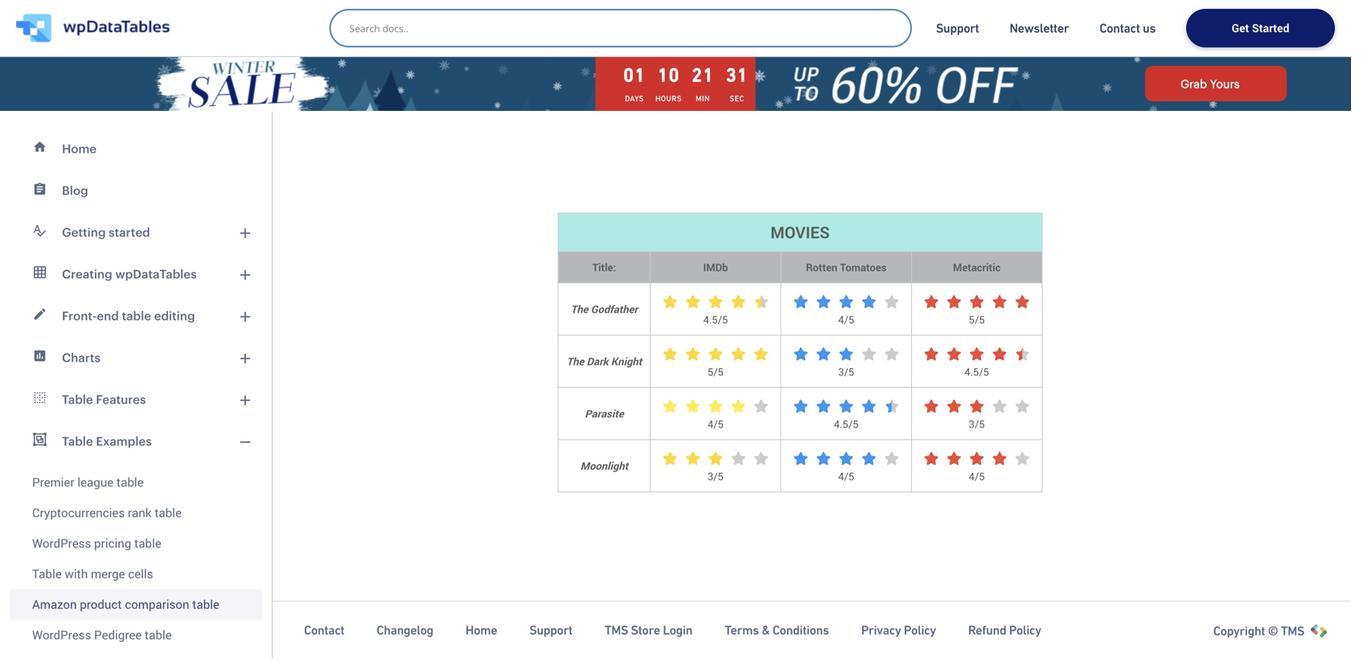 Task type: locate. For each thing, give the bounding box(es) containing it.
0 vertical spatial 3/5
[[838, 365, 855, 379]]

home right changelog link
[[466, 624, 497, 638]]

table
[[122, 309, 151, 323], [117, 474, 144, 491], [155, 505, 182, 521], [134, 535, 161, 552], [192, 596, 219, 613], [145, 627, 172, 644]]

1 vertical spatial wordpress
[[32, 627, 91, 644]]

with
[[65, 566, 88, 582]]

getting
[[62, 225, 106, 239]]

hours
[[656, 94, 682, 103]]

1 vertical spatial contact
[[304, 624, 345, 638]]

yours
[[1210, 77, 1240, 90]]

login
[[663, 624, 693, 638]]

example 1
[[481, 80, 534, 95]]

tms left the store
[[605, 624, 628, 638]]

0 vertical spatial home
[[62, 142, 97, 156]]

4 example from the left
[[743, 80, 786, 95]]

0 vertical spatial wordpress
[[32, 535, 91, 552]]

1 vertical spatial 3/5
[[969, 417, 985, 432]]

table features link
[[10, 379, 262, 421]]

tms
[[605, 624, 628, 638], [1281, 624, 1305, 639]]

1 horizontal spatial support link
[[936, 20, 979, 36]]

contact for contact
[[304, 624, 345, 638]]

0 vertical spatial 4.5/5
[[703, 313, 728, 327]]

copyright
[[1214, 624, 1265, 639]]

table right comparison
[[192, 596, 219, 613]]

5/5
[[969, 313, 985, 327], [708, 365, 724, 379]]

2 vertical spatial 3/5
[[708, 469, 724, 484]]

changelog link
[[377, 623, 434, 639]]

started
[[1252, 20, 1290, 36]]

contact link
[[304, 623, 345, 639]]

example left 4
[[743, 80, 786, 95]]

example for example 1
[[481, 80, 524, 95]]

example left the 2 at the top left of page
[[568, 80, 612, 95]]

table for table examples
[[62, 434, 93, 448]]

1 horizontal spatial policy
[[1009, 624, 1042, 638]]

1 vertical spatial home link
[[466, 623, 497, 639]]

wordpress down amazon
[[32, 627, 91, 644]]

2 wordpress from the top
[[32, 627, 91, 644]]

wordpress pricing table
[[32, 535, 161, 552]]

rank
[[128, 505, 152, 521]]

moonlight
[[581, 459, 628, 473]]

creating wpdatatables link
[[10, 253, 262, 295]]

get started link
[[1187, 9, 1335, 47]]

0 vertical spatial support
[[936, 21, 979, 35]]

1 wordpress from the top
[[32, 535, 91, 552]]

example 3 link
[[638, 67, 725, 107]]

the left 'godfather'
[[571, 302, 588, 317]]

2
[[614, 80, 621, 95]]

table up cells
[[134, 535, 161, 552]]

amazon
[[32, 596, 77, 613]]

home link up blog
[[10, 128, 262, 170]]

0 horizontal spatial policy
[[904, 624, 936, 638]]

6 example from the left
[[917, 80, 960, 95]]

1 vertical spatial support link
[[530, 623, 573, 639]]

refund policy
[[968, 624, 1042, 638]]

0 vertical spatial home link
[[10, 128, 262, 170]]

example for example 5
[[830, 80, 873, 95]]

0 horizontal spatial 3/5
[[708, 469, 724, 484]]

table left "with"
[[32, 566, 62, 582]]

1 vertical spatial 4.5/5
[[965, 365, 990, 379]]

1 policy from the left
[[904, 624, 936, 638]]

31
[[726, 64, 748, 86]]

table for premier league table
[[117, 474, 144, 491]]

the for the dark knight
[[567, 354, 584, 369]]

example left 5
[[830, 80, 873, 95]]

blog link
[[10, 170, 262, 212]]

0 vertical spatial table
[[62, 393, 93, 407]]

table inside wordpress pricing table link
[[134, 535, 161, 552]]

table inside cryptocurrencies rank table link
[[155, 505, 182, 521]]

example for example 3
[[655, 80, 699, 95]]

21
[[692, 64, 714, 86]]

5 example from the left
[[830, 80, 873, 95]]

0 horizontal spatial contact
[[304, 624, 345, 638]]

policy right privacy on the bottom of page
[[904, 624, 936, 638]]

3
[[702, 80, 708, 95]]

table inside the premier league table "link"
[[117, 474, 144, 491]]

1 horizontal spatial support
[[936, 21, 979, 35]]

example left 7
[[1004, 80, 1048, 95]]

2 example from the left
[[568, 80, 612, 95]]

1 example from the left
[[481, 80, 524, 95]]

creating wpdatatables
[[62, 267, 197, 281]]

table inside wordpress pedigree table link
[[145, 627, 172, 644]]

1 horizontal spatial 5/5
[[969, 313, 985, 327]]

1 horizontal spatial contact
[[1100, 21, 1140, 35]]

0 horizontal spatial support link
[[530, 623, 573, 639]]

7 example from the left
[[1004, 80, 1048, 95]]

creating
[[62, 267, 112, 281]]

2 vertical spatial table
[[32, 566, 62, 582]]

table right rank
[[155, 505, 182, 521]]

parasite
[[585, 407, 624, 421]]

01
[[623, 64, 646, 86]]

wpdatatables
[[115, 267, 197, 281]]

8 example from the left
[[1091, 80, 1135, 95]]

examples
[[96, 434, 152, 448]]

the for the godfather
[[571, 302, 588, 317]]

newsletter
[[1010, 21, 1069, 35]]

support
[[936, 21, 979, 35], [530, 624, 573, 638]]

merge
[[91, 566, 125, 582]]

0 vertical spatial contact
[[1100, 21, 1140, 35]]

1 vertical spatial table
[[62, 434, 93, 448]]

2 vertical spatial 4.5/5
[[834, 417, 859, 432]]

wpdatatables - tables and charts manager wordpress plugin image
[[16, 14, 170, 43]]

3 example from the left
[[655, 80, 699, 95]]

tms right ©
[[1281, 624, 1305, 639]]

example for example 8
[[1091, 80, 1135, 95]]

example 4 link
[[726, 67, 812, 107]]

imdb
[[703, 260, 728, 275]]

premier league table
[[32, 474, 144, 491]]

table down charts
[[62, 393, 93, 407]]

home up blog
[[62, 142, 97, 156]]

1 vertical spatial support
[[530, 624, 573, 638]]

example
[[481, 80, 524, 95], [568, 80, 612, 95], [655, 80, 699, 95], [743, 80, 786, 95], [830, 80, 873, 95], [917, 80, 960, 95], [1004, 80, 1048, 95], [1091, 80, 1135, 95]]

wordpress up "with"
[[32, 535, 91, 552]]

&
[[762, 624, 770, 638]]

0 vertical spatial 5/5
[[969, 313, 985, 327]]

table up premier league table
[[62, 434, 93, 448]]

2 horizontal spatial 3/5
[[969, 417, 985, 432]]

example for example 4
[[743, 80, 786, 95]]

charts
[[62, 351, 101, 365]]

home
[[62, 142, 97, 156], [466, 624, 497, 638]]

example 6 link
[[900, 67, 986, 107]]

wordpress for wordpress pricing table
[[32, 535, 91, 552]]

1 vertical spatial the
[[567, 354, 584, 369]]

copyright © tms
[[1214, 624, 1305, 639]]

support link
[[936, 20, 979, 36], [530, 623, 573, 639]]

blog
[[62, 183, 88, 197]]

0 horizontal spatial 5/5
[[708, 365, 724, 379]]

1 vertical spatial home
[[466, 624, 497, 638]]

0 vertical spatial the
[[571, 302, 588, 317]]

8
[[1138, 80, 1144, 95]]

tms store login link
[[605, 623, 693, 639]]

0 horizontal spatial tms
[[605, 624, 628, 638]]

contact
[[1100, 21, 1140, 35], [304, 624, 345, 638]]

table right end at left top
[[122, 309, 151, 323]]

getting started link
[[10, 212, 262, 253]]

contact inside contact us link
[[1100, 21, 1140, 35]]

example left 6 at the right of page
[[917, 80, 960, 95]]

example left 3
[[655, 80, 699, 95]]

grab yours
[[1181, 77, 1240, 90]]

home link
[[10, 128, 262, 170], [466, 623, 497, 639]]

policy right refund on the bottom of the page
[[1009, 624, 1042, 638]]

wordpress for wordpress pedigree table
[[32, 627, 91, 644]]

2 policy from the left
[[1009, 624, 1042, 638]]

comparison
[[125, 596, 189, 613]]

table up cryptocurrencies rank table link
[[117, 474, 144, 491]]

the left dark in the left bottom of the page
[[567, 354, 584, 369]]

home link right changelog link
[[466, 623, 497, 639]]

example for example 6
[[917, 80, 960, 95]]

end
[[97, 309, 119, 323]]

table down comparison
[[145, 627, 172, 644]]

0 horizontal spatial 4.5/5
[[703, 313, 728, 327]]

example for example 7
[[1004, 80, 1048, 95]]

©
[[1268, 624, 1279, 639]]

movies
[[771, 222, 830, 243]]

product
[[80, 596, 122, 613]]

table inside the front-end table editing link
[[122, 309, 151, 323]]

wordpress
[[32, 535, 91, 552], [32, 627, 91, 644]]

terms
[[725, 624, 759, 638]]

3/5
[[838, 365, 855, 379], [969, 417, 985, 432], [708, 469, 724, 484]]

privacy policy
[[861, 624, 936, 638]]

0 horizontal spatial home link
[[10, 128, 262, 170]]

example left 8
[[1091, 80, 1135, 95]]

Search form search field
[[350, 17, 900, 39]]

1 horizontal spatial tms
[[1281, 624, 1305, 639]]

1 horizontal spatial home
[[466, 624, 497, 638]]

us
[[1143, 21, 1156, 35]]

contact for contact us
[[1100, 21, 1140, 35]]

example left 1
[[481, 80, 524, 95]]

1
[[527, 80, 534, 95]]



Task type: vqa. For each thing, say whether or not it's contained in the screenshot.


Task type: describe. For each thing, give the bounding box(es) containing it.
example 2 link
[[551, 67, 638, 107]]

pedigree
[[94, 627, 142, 644]]

premier league table link
[[10, 463, 262, 498]]

cryptocurrencies
[[32, 505, 125, 521]]

7
[[1050, 80, 1057, 95]]

Search input search field
[[350, 17, 900, 39]]

0 vertical spatial support link
[[936, 20, 979, 36]]

league
[[77, 474, 114, 491]]

contact us
[[1100, 21, 1156, 35]]

example 3
[[655, 80, 708, 95]]

table for table features
[[62, 393, 93, 407]]

6
[[963, 80, 970, 95]]

wordpress pedigree table
[[32, 627, 172, 644]]

dark
[[587, 354, 609, 369]]

example 5 link
[[813, 67, 899, 107]]

example 5
[[830, 80, 882, 95]]

changelog
[[377, 624, 434, 638]]

privacy policy link
[[861, 623, 936, 639]]

table examples link
[[10, 421, 262, 463]]

get started
[[1232, 20, 1290, 36]]

policy for refund policy
[[1009, 624, 1042, 638]]

conditions
[[773, 624, 829, 638]]

example for example 2
[[568, 80, 612, 95]]

get
[[1232, 20, 1250, 36]]

started
[[109, 225, 150, 239]]

refund policy link
[[968, 623, 1042, 639]]

1 horizontal spatial 3/5
[[838, 365, 855, 379]]

knight
[[611, 354, 642, 369]]

table with merge cells
[[32, 566, 153, 582]]

policy for privacy policy
[[904, 624, 936, 638]]

amazon product comparison table
[[32, 596, 219, 613]]

table with merge cells link
[[10, 559, 262, 590]]

grab yours link
[[1146, 66, 1287, 101]]

min
[[696, 94, 710, 103]]

rotten
[[806, 260, 838, 275]]

cells
[[128, 566, 153, 582]]

amazon product comparison table link
[[10, 590, 262, 620]]

table for wordpress pricing table
[[134, 535, 161, 552]]

table features
[[62, 393, 146, 407]]

front-end table editing link
[[10, 295, 262, 337]]

contact us link
[[1100, 20, 1156, 36]]

premier
[[32, 474, 74, 491]]

charts link
[[10, 337, 262, 379]]

example 4
[[743, 80, 795, 95]]

2 horizontal spatial 4.5/5
[[965, 365, 990, 379]]

0 horizontal spatial home
[[62, 142, 97, 156]]

newsletter link
[[1010, 20, 1069, 36]]

example 8
[[1091, 80, 1144, 95]]

example 7 link
[[987, 67, 1074, 107]]

days
[[625, 94, 644, 103]]

store
[[631, 624, 660, 638]]

table for front-end table editing
[[122, 309, 151, 323]]

cryptocurrencies rank table
[[32, 505, 182, 521]]

0 horizontal spatial support
[[530, 624, 573, 638]]

terms & conditions link
[[725, 623, 829, 639]]

wordpress pricing table link
[[10, 529, 262, 559]]

features
[[96, 393, 146, 407]]

the dark knight
[[567, 354, 642, 369]]

example 7
[[1004, 80, 1057, 95]]

pricing
[[94, 535, 131, 552]]

metacritic
[[953, 260, 1001, 275]]

rotten tomatoes
[[806, 260, 887, 275]]

sec
[[730, 94, 744, 103]]

1 horizontal spatial 4.5/5
[[834, 417, 859, 432]]

1 vertical spatial 5/5
[[708, 365, 724, 379]]

getting started
[[62, 225, 150, 239]]

cryptocurrencies rank table link
[[10, 498, 262, 529]]

terms & conditions
[[725, 624, 829, 638]]

front-
[[62, 309, 97, 323]]

table inside amazon product comparison table link
[[192, 596, 219, 613]]

godfather
[[591, 302, 638, 317]]

table for cryptocurrencies rank table
[[155, 505, 182, 521]]

privacy
[[861, 624, 901, 638]]

tomatoes
[[840, 260, 887, 275]]

refund
[[968, 624, 1007, 638]]

wordpress pedigree table link
[[10, 620, 262, 651]]

editing
[[154, 309, 195, 323]]

grab
[[1181, 77, 1207, 90]]

table for table with merge cells
[[32, 566, 62, 582]]

the godfather
[[571, 302, 638, 317]]

1 horizontal spatial home link
[[466, 623, 497, 639]]

table for wordpress pedigree table
[[145, 627, 172, 644]]

4
[[789, 80, 795, 95]]

front-end table editing
[[62, 309, 195, 323]]

example 1 link
[[464, 67, 550, 107]]

title:
[[593, 260, 616, 275]]

example 6
[[917, 80, 970, 95]]



